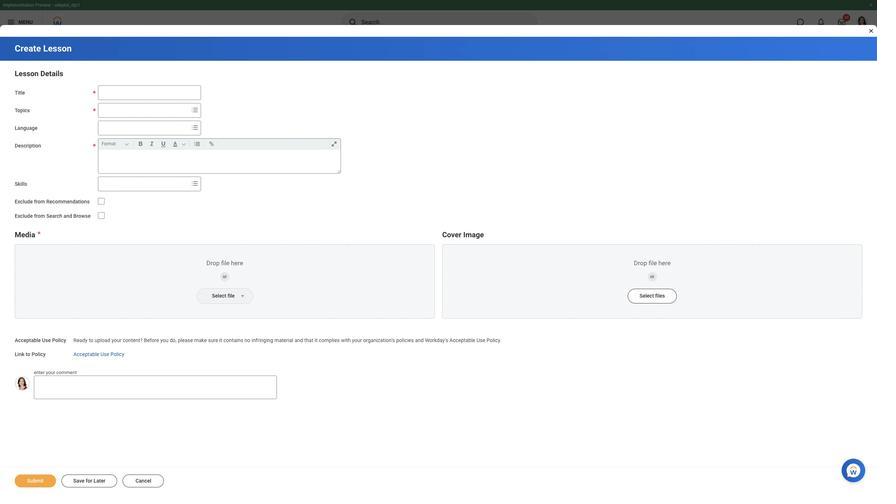Task type: locate. For each thing, give the bounding box(es) containing it.
or
[[223, 274, 227, 280], [651, 274, 655, 280]]

1 horizontal spatial to
[[89, 338, 93, 344]]

1 vertical spatial acceptable use policy
[[74, 352, 124, 358]]

0 horizontal spatial acceptable
[[15, 338, 41, 344]]

you
[[160, 338, 169, 344]]

use
[[42, 338, 51, 344], [477, 338, 486, 344], [101, 352, 109, 358]]

1 exclude from the top
[[15, 199, 33, 205]]

browse
[[73, 213, 91, 219]]

acceptable use policy
[[15, 338, 66, 344], [74, 352, 124, 358]]

1 vertical spatial from
[[34, 213, 45, 219]]

and left the that
[[295, 338, 303, 344]]

sure
[[208, 338, 218, 344]]

acceptable use policy down upload
[[74, 352, 124, 358]]

2 horizontal spatial policy
[[111, 352, 124, 358]]

for
[[86, 479, 92, 485]]

implementation preview -   adeptai_dpt1
[[3, 3, 80, 8]]

acceptable right the 'workday's'
[[450, 338, 476, 344]]

action bar region
[[0, 468, 878, 495]]

3 prompts image from the top
[[191, 179, 199, 188]]

recommendations
[[46, 199, 90, 205]]

acceptable
[[15, 338, 41, 344], [450, 338, 476, 344], [74, 352, 99, 358]]

to for link
[[26, 352, 30, 358]]

select inside button
[[212, 293, 227, 299]]

0 horizontal spatial lesson
[[15, 69, 39, 78]]

2 or from the left
[[651, 274, 655, 280]]

save for later
[[73, 479, 106, 485]]

or for media
[[223, 274, 227, 280]]

select left files
[[640, 293, 655, 299]]

use up 'link to policy'
[[42, 338, 51, 344]]

1 prompts image from the top
[[191, 106, 199, 115]]

workday's
[[425, 338, 449, 344]]

0 horizontal spatial it
[[220, 338, 222, 344]]

select for media
[[212, 293, 227, 299]]

0 vertical spatial prompts image
[[191, 106, 199, 115]]

exclude up media
[[15, 213, 33, 219]]

submit
[[27, 479, 44, 485]]

do,
[[170, 338, 177, 344]]

or inside the media 'region'
[[223, 274, 227, 280]]

from
[[34, 199, 45, 205], [34, 213, 45, 219]]

0 vertical spatial lesson
[[43, 43, 72, 54]]

1 horizontal spatial acceptable
[[74, 352, 99, 358]]

use left policy.
[[477, 338, 486, 344]]

policy.
[[487, 338, 502, 344]]

prompts image for language
[[191, 123, 199, 132]]

policy left ready
[[52, 338, 66, 344]]

contains
[[224, 338, 243, 344]]

prompts image
[[191, 106, 199, 115], [191, 123, 199, 132], [191, 179, 199, 188]]

it right 'sure'
[[220, 338, 222, 344]]

policies
[[397, 338, 414, 344]]

that
[[305, 338, 314, 344]]

your
[[112, 338, 122, 344], [352, 338, 362, 344], [46, 370, 55, 376]]

ready to upload your content? before you do, please make sure it contains no infringing material and that it complies with your organization's policies and workday's acceptable use policy.
[[74, 338, 502, 344]]

exclude down skills
[[15, 199, 33, 205]]

underline image
[[158, 140, 169, 149]]

description
[[15, 143, 41, 149]]

please
[[178, 338, 193, 344]]

acceptable down ready
[[74, 352, 99, 358]]

2 it from the left
[[315, 338, 318, 344]]

exclude
[[15, 199, 33, 205], [15, 213, 33, 219]]

close environment banner image
[[870, 3, 874, 7]]

2 select from the left
[[640, 293, 655, 299]]

workday assistant region
[[843, 457, 869, 483]]

2 exclude from the top
[[15, 213, 33, 219]]

prompts image for topics
[[191, 106, 199, 115]]

from up exclude from search and browse
[[34, 199, 45, 205]]

2 prompts image from the top
[[191, 123, 199, 132]]

enter your comment text field
[[34, 376, 277, 400]]

acceptable up 'link to policy'
[[15, 338, 41, 344]]

lesson details
[[15, 69, 63, 78]]

link
[[15, 352, 24, 358]]

2 from from the top
[[34, 213, 45, 219]]

1 select from the left
[[212, 293, 227, 299]]

and right search
[[64, 213, 72, 219]]

to
[[89, 338, 93, 344], [26, 352, 30, 358]]

from for recommendations
[[34, 199, 45, 205]]

to right ready
[[89, 338, 93, 344]]

select inside "button"
[[640, 293, 655, 299]]

your right upload
[[112, 338, 122, 344]]

0 horizontal spatial and
[[64, 213, 72, 219]]

to right link
[[26, 352, 30, 358]]

implementation
[[3, 3, 34, 8]]

lesson
[[43, 43, 72, 54], [15, 69, 39, 78]]

policy down content?
[[111, 352, 124, 358]]

1 horizontal spatial lesson
[[43, 43, 72, 54]]

2 horizontal spatial use
[[477, 338, 486, 344]]

or inside cover image region
[[651, 274, 655, 280]]

or for cover image
[[651, 274, 655, 280]]

format group
[[100, 139, 342, 150]]

0 horizontal spatial your
[[46, 370, 55, 376]]

1 horizontal spatial or
[[651, 274, 655, 280]]

your right with
[[352, 338, 362, 344]]

select
[[212, 293, 227, 299], [640, 293, 655, 299]]

to inside acceptable use policy element
[[89, 338, 93, 344]]

1 vertical spatial prompts image
[[191, 123, 199, 132]]

0 vertical spatial exclude
[[15, 199, 33, 205]]

select file button
[[197, 289, 238, 304]]

lesson up title
[[15, 69, 39, 78]]

use down upload
[[101, 352, 109, 358]]

notifications large image
[[818, 18, 826, 26]]

1 from from the top
[[34, 199, 45, 205]]

0 horizontal spatial or
[[223, 274, 227, 280]]

1 horizontal spatial select
[[640, 293, 655, 299]]

title
[[15, 90, 25, 96]]

content?
[[123, 338, 143, 344]]

0 horizontal spatial to
[[26, 352, 30, 358]]

1 vertical spatial to
[[26, 352, 30, 358]]

lesson up details
[[43, 43, 72, 54]]

search
[[46, 213, 62, 219]]

policy up enter
[[32, 352, 46, 358]]

search image
[[348, 18, 357, 27]]

1 it from the left
[[220, 338, 222, 344]]

from for search
[[34, 213, 45, 219]]

select for cover image
[[640, 293, 655, 299]]

or up select file at left bottom
[[223, 274, 227, 280]]

1 horizontal spatial use
[[101, 352, 109, 358]]

2 horizontal spatial and
[[416, 338, 424, 344]]

1 vertical spatial exclude
[[15, 213, 33, 219]]

no
[[245, 338, 251, 344]]

acceptable use policy up 'link to policy'
[[15, 338, 66, 344]]

and
[[64, 213, 72, 219], [295, 338, 303, 344], [416, 338, 424, 344]]

topics
[[15, 108, 30, 114]]

1 horizontal spatial it
[[315, 338, 318, 344]]

0 vertical spatial acceptable use policy
[[15, 338, 66, 344]]

enter your comment
[[34, 370, 77, 376]]

your right enter
[[46, 370, 55, 376]]

1 vertical spatial lesson
[[15, 69, 39, 78]]

1 horizontal spatial acceptable use policy
[[74, 352, 124, 358]]

exclude from recommendations
[[15, 199, 90, 205]]

-
[[52, 3, 53, 8]]

0 vertical spatial to
[[89, 338, 93, 344]]

implementation preview -   adeptai_dpt1 banner
[[0, 0, 878, 34]]

complies
[[319, 338, 340, 344]]

save
[[73, 479, 85, 485]]

it right the that
[[315, 338, 318, 344]]

and right policies in the bottom of the page
[[416, 338, 424, 344]]

upload
[[95, 338, 110, 344]]

it
[[220, 338, 222, 344], [315, 338, 318, 344]]

2 vertical spatial prompts image
[[191, 179, 199, 188]]

0 vertical spatial from
[[34, 199, 45, 205]]

select left file
[[212, 293, 227, 299]]

1 or from the left
[[223, 274, 227, 280]]

details
[[40, 69, 63, 78]]

acceptable use policy link
[[74, 351, 124, 358]]

bulleted list image
[[192, 140, 202, 149]]

0 horizontal spatial select
[[212, 293, 227, 299]]

from left search
[[34, 213, 45, 219]]

0 horizontal spatial acceptable use policy
[[15, 338, 66, 344]]

policy
[[52, 338, 66, 344], [32, 352, 46, 358], [111, 352, 124, 358]]

or up select files
[[651, 274, 655, 280]]



Task type: vqa. For each thing, say whether or not it's contained in the screenshot.
the topmost Research,
no



Task type: describe. For each thing, give the bounding box(es) containing it.
format
[[102, 142, 116, 147]]

create
[[15, 43, 41, 54]]

caret down image
[[238, 294, 247, 300]]

lesson details group
[[15, 68, 863, 220]]

2 horizontal spatial acceptable
[[450, 338, 476, 344]]

close create lesson image
[[869, 28, 875, 34]]

employee's photo (logan mcneil) image
[[15, 377, 30, 392]]

material
[[275, 338, 294, 344]]

1 horizontal spatial and
[[295, 338, 303, 344]]

and inside lesson details group
[[64, 213, 72, 219]]

cover
[[443, 231, 462, 239]]

media region
[[15, 229, 435, 319]]

language
[[15, 125, 37, 131]]

preview
[[35, 3, 51, 8]]

exclude from search and browse
[[15, 213, 91, 219]]

select files
[[640, 293, 666, 299]]

acceptable inside 'link'
[[74, 352, 99, 358]]

select file
[[212, 293, 235, 299]]

link to policy
[[15, 352, 46, 358]]

Skills field
[[98, 178, 189, 191]]

cover image
[[443, 231, 484, 239]]

comment
[[56, 370, 77, 376]]

ready
[[74, 338, 88, 344]]

Title text field
[[98, 86, 201, 100]]

lesson inside group
[[15, 69, 39, 78]]

prompts image for skills
[[191, 179, 199, 188]]

later
[[94, 479, 106, 485]]

adeptai_dpt1
[[55, 3, 80, 8]]

make
[[194, 338, 207, 344]]

format button
[[100, 140, 132, 148]]

save for later button
[[62, 475, 117, 488]]

1 horizontal spatial your
[[112, 338, 122, 344]]

cancel button
[[123, 475, 164, 488]]

maximize image
[[329, 140, 339, 149]]

bold image
[[136, 140, 146, 149]]

exclude for exclude from search and browse
[[15, 213, 33, 219]]

2 horizontal spatial your
[[352, 338, 362, 344]]

0 horizontal spatial policy
[[32, 352, 46, 358]]

0 horizontal spatial use
[[42, 338, 51, 344]]

organization's
[[364, 338, 395, 344]]

acceptable use policy element
[[74, 333, 502, 344]]

infringing
[[252, 338, 273, 344]]

italic image
[[147, 140, 157, 149]]

skills
[[15, 181, 27, 187]]

before
[[144, 338, 159, 344]]

inbox large image
[[839, 18, 846, 26]]

with
[[341, 338, 351, 344]]

create lesson
[[15, 43, 72, 54]]

cover image region
[[443, 229, 863, 319]]

select files button
[[628, 289, 677, 304]]

cancel
[[136, 479, 151, 485]]

exclude for exclude from recommendations
[[15, 199, 33, 205]]

files
[[656, 293, 666, 299]]

Language field
[[98, 122, 189, 135]]

Description text field
[[98, 150, 341, 174]]

link image
[[207, 140, 217, 149]]

create lesson dialog
[[0, 0, 878, 495]]

create lesson main content
[[0, 37, 878, 495]]

file
[[228, 293, 235, 299]]

use inside 'link'
[[101, 352, 109, 358]]

profile logan mcneil element
[[853, 14, 873, 30]]

to for ready
[[89, 338, 93, 344]]

1 horizontal spatial policy
[[52, 338, 66, 344]]

enter
[[34, 370, 45, 376]]

submit button
[[15, 475, 56, 488]]

image
[[464, 231, 484, 239]]

media
[[15, 231, 35, 239]]

lesson details button
[[15, 69, 63, 78]]

policy inside acceptable use policy 'link'
[[111, 352, 124, 358]]

Topics field
[[98, 104, 189, 117]]



